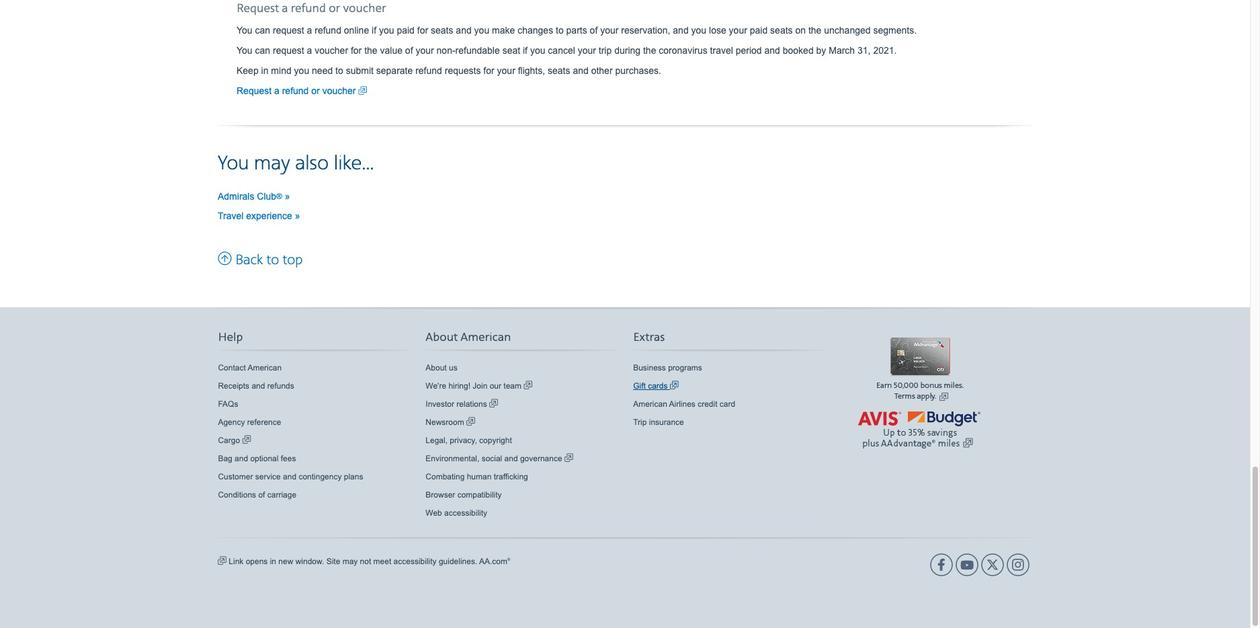 Task type: vqa. For each thing, say whether or not it's contained in the screenshot.
the leave feedback, opens external site in new window image on the right
no



Task type: locate. For each thing, give the bounding box(es) containing it.
american inside 'link'
[[248, 363, 282, 372]]

1 vertical spatial you
[[237, 45, 253, 56]]

you for you may also like...
[[218, 151, 249, 176]]

paid up value
[[397, 25, 415, 35]]

of down service
[[258, 490, 265, 499]]

bag and optional fees
[[218, 454, 296, 463]]

1 horizontal spatial may
[[343, 557, 358, 566]]

contact american
[[218, 363, 282, 372]]

non-
[[437, 45, 456, 56]]

and down fees
[[283, 472, 297, 481]]

and left 'other'
[[573, 65, 589, 76]]

bag and optional fees link
[[218, 452, 296, 464]]

lose
[[709, 25, 727, 35]]

trip
[[634, 417, 647, 427]]

hiring!
[[449, 381, 471, 390]]

about up about us
[[426, 330, 458, 345]]

fees
[[281, 454, 296, 463]]

agency
[[218, 417, 245, 427]]

refund down mind
[[282, 85, 309, 96]]

request a refund or voucher link
[[237, 84, 367, 97]]

you up value
[[379, 25, 394, 35]]

requests
[[445, 65, 481, 76]]

0 vertical spatial can
[[255, 25, 270, 35]]

request up the keep
[[237, 1, 279, 16]]

faqs
[[218, 399, 238, 409]]

link opens in new window. site may not meet accessibility guidelines. aa.com ®
[[229, 557, 511, 566]]

to left parts
[[556, 25, 564, 35]]

0 horizontal spatial american
[[248, 363, 282, 372]]

1 vertical spatial voucher
[[315, 45, 348, 56]]

social
[[482, 454, 502, 463]]

2 horizontal spatial for
[[484, 65, 495, 76]]

customer
[[218, 472, 253, 481]]

the left value
[[365, 45, 378, 56]]

refund
[[291, 1, 326, 16], [315, 25, 342, 35], [416, 65, 442, 76], [282, 85, 309, 96]]

seats left on
[[771, 25, 793, 35]]

optional
[[250, 454, 279, 463]]

newpage image down agency reference at bottom
[[242, 434, 251, 446]]

0 horizontal spatial for
[[351, 45, 362, 56]]

voucher down need
[[323, 85, 356, 96]]

accessibility down browser compatibility
[[445, 508, 488, 518]]

1 vertical spatial about
[[426, 363, 447, 372]]

to
[[556, 25, 564, 35], [336, 65, 343, 76], [267, 251, 279, 269]]

request down the keep
[[237, 85, 272, 96]]

1 horizontal spatial follow us on twitter - opens another site in a new window that may not meet accessibility guidelines image
[[1007, 553, 1030, 576]]

1 about from the top
[[426, 330, 458, 345]]

® up experience at top left
[[276, 191, 282, 200]]

accessibility right meet
[[394, 557, 437, 566]]

business
[[634, 363, 666, 372]]

1 horizontal spatial paid
[[750, 25, 768, 35]]

request a refund or voucher down mind
[[237, 85, 359, 96]]

receipts and refunds
[[218, 381, 294, 390]]

investor relations
[[426, 399, 489, 409]]

1 horizontal spatial to
[[336, 65, 343, 76]]

american up "join"
[[461, 330, 511, 345]]

and inside customer service and contingency plans link
[[283, 472, 297, 481]]

and right period
[[765, 45, 781, 56]]

0 vertical spatial of
[[590, 25, 598, 35]]

may left not
[[343, 557, 358, 566]]

gift cards
[[634, 381, 670, 390]]

newpage image right the governance
[[565, 452, 574, 464]]

1 horizontal spatial seats
[[548, 65, 571, 76]]

seat
[[503, 45, 521, 56]]

request a refund or voucher up 'online'
[[237, 1, 386, 16]]

2 vertical spatial for
[[484, 65, 495, 76]]

newpage image for newsroom
[[467, 416, 475, 428]]

2 vertical spatial you
[[218, 151, 249, 176]]

american up receipts and refunds link
[[248, 363, 282, 372]]

about for about us
[[426, 363, 447, 372]]

save up to 35% with avis and budget. opens another site in a new window that may not meet accessibility guidelines image
[[841, 409, 1000, 449]]

or up need
[[329, 1, 340, 16]]

0 vertical spatial if
[[372, 25, 377, 35]]

extras
[[634, 330, 665, 345]]

0 horizontal spatial in
[[261, 65, 269, 76]]

1 vertical spatial can
[[255, 45, 270, 56]]

contact american link
[[218, 362, 282, 374]]

may up the club
[[254, 151, 290, 176]]

newpage image down relations
[[467, 416, 475, 428]]

to right need
[[336, 65, 343, 76]]

1 vertical spatial to
[[336, 65, 343, 76]]

coronavirus
[[659, 45, 708, 56]]

0 horizontal spatial or
[[312, 85, 320, 96]]

0 vertical spatial ®
[[276, 191, 282, 200]]

keep in mind you need to submit separate refund requests for your flights, seats and other purchases.
[[237, 65, 662, 76]]

purchases.
[[616, 65, 662, 76]]

newpage image left link
[[218, 555, 227, 567]]

not
[[360, 557, 371, 566]]

american for contact american
[[248, 363, 282, 372]]

newpage image
[[359, 84, 367, 97], [242, 434, 251, 446], [565, 452, 574, 464], [218, 555, 227, 567]]

the right on
[[809, 25, 822, 35]]

of right value
[[405, 45, 413, 56]]

2 horizontal spatial seats
[[771, 25, 793, 35]]

we're hiring! join our team
[[426, 381, 524, 390]]

about inside about us link
[[426, 363, 447, 372]]

on
[[796, 25, 806, 35]]

newpage image right team
[[524, 380, 533, 392]]

1 horizontal spatial or
[[329, 1, 340, 16]]

0 vertical spatial may
[[254, 151, 290, 176]]

privacy,
[[450, 436, 477, 445]]

2 paid from the left
[[750, 25, 768, 35]]

2 vertical spatial american
[[634, 399, 668, 409]]

0 horizontal spatial ®
[[276, 191, 282, 200]]

1 can from the top
[[255, 25, 270, 35]]

0 horizontal spatial paid
[[397, 25, 415, 35]]

legal,
[[426, 436, 448, 445]]

0 vertical spatial american
[[461, 330, 511, 345]]

receipts
[[218, 381, 250, 390]]

voucher up 'online'
[[343, 1, 386, 16]]

® right guidelines. on the bottom of page
[[508, 557, 511, 561]]

0 vertical spatial in
[[261, 65, 269, 76]]

0 horizontal spatial follow us on twitter - opens another site in a new window that may not meet accessibility guidelines image
[[982, 553, 1005, 576]]

0 vertical spatial voucher
[[343, 1, 386, 16]]

for up keep in mind you need to submit separate refund requests for your flights, seats and other purchases.
[[417, 25, 428, 35]]

submit
[[346, 65, 374, 76]]

2 follow us on twitter - opens another site in a new window that may not meet accessibility guidelines image from the left
[[1007, 553, 1030, 576]]

®
[[276, 191, 282, 200], [508, 557, 511, 561]]

american
[[461, 330, 511, 345], [248, 363, 282, 372], [634, 399, 668, 409]]

2 can from the top
[[255, 45, 270, 56]]

0 horizontal spatial accessibility
[[394, 557, 437, 566]]

you
[[379, 25, 394, 35], [474, 25, 490, 35], [692, 25, 707, 35], [530, 45, 546, 56], [294, 65, 309, 76]]

refundable
[[456, 45, 500, 56]]

american down gift cards at the bottom right of the page
[[634, 399, 668, 409]]

0 vertical spatial request
[[237, 1, 279, 16]]

2 vertical spatial of
[[258, 490, 265, 499]]

may
[[254, 151, 290, 176], [343, 557, 358, 566]]

conditions of carriage link
[[218, 489, 297, 501]]

opens
[[246, 557, 268, 566]]

1 vertical spatial request a refund or voucher
[[237, 85, 359, 96]]

business programs link
[[634, 362, 703, 374]]

travel
[[710, 45, 733, 56]]

about american
[[426, 330, 511, 345]]

credit
[[698, 399, 718, 409]]

® inside admirals club ®
[[276, 191, 282, 200]]

your
[[601, 25, 619, 35], [729, 25, 748, 35], [416, 45, 434, 56], [578, 45, 596, 56], [497, 65, 516, 76]]

2 request from the top
[[237, 85, 272, 96]]

newpage image down our
[[489, 398, 498, 410]]

online
[[344, 25, 369, 35]]

parts
[[567, 25, 587, 35]]

if
[[372, 25, 377, 35], [523, 45, 528, 56]]

1 vertical spatial in
[[270, 557, 276, 566]]

carriage
[[267, 490, 297, 499]]

1 vertical spatial if
[[523, 45, 528, 56]]

1 vertical spatial american
[[248, 363, 282, 372]]

1 vertical spatial of
[[405, 45, 413, 56]]

newpage image
[[524, 380, 533, 392], [670, 380, 679, 392], [489, 398, 498, 410], [467, 416, 475, 428]]

1 vertical spatial accessibility
[[394, 557, 437, 566]]

back
[[236, 251, 263, 269]]

1 vertical spatial request
[[273, 45, 304, 56]]

seats up non-
[[431, 25, 454, 35]]

newpage image for gift cards
[[670, 380, 679, 392]]

about left us
[[426, 363, 447, 372]]

1 request from the top
[[273, 25, 304, 35]]

0 horizontal spatial to
[[267, 251, 279, 269]]

request for refund
[[273, 25, 304, 35]]

follow us on twitter - opens another site in a new window that may not meet accessibility guidelines image
[[982, 553, 1005, 576], [1007, 553, 1030, 576]]

for down 'online'
[[351, 45, 362, 56]]

need
[[312, 65, 333, 76]]

newpage image right cards
[[670, 380, 679, 392]]

refund left 'online'
[[315, 25, 342, 35]]

back to top
[[232, 251, 303, 269]]

2 horizontal spatial the
[[809, 25, 822, 35]]

window.
[[296, 557, 324, 566]]

2 about from the top
[[426, 363, 447, 372]]

seats down cancel
[[548, 65, 571, 76]]

1 horizontal spatial american
[[461, 330, 511, 345]]

1 vertical spatial for
[[351, 45, 362, 56]]

2 request from the top
[[273, 45, 304, 56]]

service
[[255, 472, 281, 481]]

to left top
[[267, 251, 279, 269]]

the down 'reservation,' on the top of the page
[[643, 45, 657, 56]]

and down contact american 'link'
[[252, 381, 265, 390]]

0 vertical spatial request
[[273, 25, 304, 35]]

for down 'refundable'
[[484, 65, 495, 76]]

0 horizontal spatial may
[[254, 151, 290, 176]]

your right lose
[[729, 25, 748, 35]]

combating human trafficking
[[426, 472, 528, 481]]

1 vertical spatial request
[[237, 85, 272, 96]]

travel
[[218, 210, 244, 221]]

or down need
[[312, 85, 320, 96]]

follow us on facebook, opens another site in a new window that may not meet accessibility guidelines image
[[931, 553, 953, 576]]

0 vertical spatial you
[[237, 25, 253, 35]]

in left mind
[[261, 65, 269, 76]]

1 horizontal spatial for
[[417, 25, 428, 35]]

0 vertical spatial accessibility
[[445, 508, 488, 518]]

and right bag at the left bottom of page
[[235, 454, 248, 463]]

31,
[[858, 45, 871, 56]]

1 request a refund or voucher from the top
[[237, 1, 386, 16]]

if right seat
[[523, 45, 528, 56]]

cargo link
[[218, 434, 251, 446]]

and up trafficking
[[505, 454, 518, 463]]

0 horizontal spatial if
[[372, 25, 377, 35]]

trip insurance link
[[634, 416, 684, 428]]

1 horizontal spatial if
[[523, 45, 528, 56]]

request a refund or voucher
[[237, 1, 386, 16], [237, 85, 359, 96]]

voucher up need
[[315, 45, 348, 56]]

help
[[218, 330, 243, 345]]

1 vertical spatial ®
[[508, 557, 511, 561]]

in left new
[[270, 557, 276, 566]]

1 horizontal spatial ®
[[508, 557, 511, 561]]

2 request a refund or voucher from the top
[[237, 85, 359, 96]]

seats
[[431, 25, 454, 35], [771, 25, 793, 35], [548, 65, 571, 76]]

your left non-
[[416, 45, 434, 56]]

conditions
[[218, 490, 256, 499]]

american for about american
[[461, 330, 511, 345]]

0 vertical spatial to
[[556, 25, 564, 35]]

refund up need
[[291, 1, 326, 16]]

copyright
[[479, 436, 512, 445]]

can for you can request a refund online if you paid for seats and you make changes to parts of your reservation, and you lose your paid seats on the unchanged segments.
[[255, 25, 270, 35]]

0 vertical spatial request a refund or voucher
[[237, 1, 386, 16]]

newpage image for request a refund or voucher
[[359, 84, 367, 97]]

paid up period
[[750, 25, 768, 35]]

0 vertical spatial about
[[426, 330, 458, 345]]

flights,
[[518, 65, 545, 76]]

newpage image down the submit
[[359, 84, 367, 97]]

if right 'online'
[[372, 25, 377, 35]]

1 vertical spatial may
[[343, 557, 358, 566]]

0 vertical spatial or
[[329, 1, 340, 16]]

we're
[[426, 381, 447, 390]]

request for voucher
[[273, 45, 304, 56]]

a
[[282, 1, 288, 16], [307, 25, 312, 35], [307, 45, 312, 56], [274, 85, 280, 96]]

of right parts
[[590, 25, 598, 35]]

1 paid from the left
[[397, 25, 415, 35]]



Task type: describe. For each thing, give the bounding box(es) containing it.
trip
[[599, 45, 612, 56]]

admirals club ®
[[218, 191, 282, 202]]

booked
[[783, 45, 814, 56]]

® inside the link opens in new window. site may not meet accessibility guidelines. aa.com ®
[[508, 557, 511, 561]]

0 horizontal spatial of
[[258, 490, 265, 499]]

1 follow us on twitter - opens another site in a new window that may not meet accessibility guidelines image from the left
[[982, 553, 1005, 576]]

1 vertical spatial or
[[312, 85, 320, 96]]

you left lose
[[692, 25, 707, 35]]

american airlines credit card link
[[634, 398, 736, 410]]

we're hiring! join our team link
[[426, 380, 533, 392]]

during
[[615, 45, 641, 56]]

in inside you may also like... 'main content'
[[261, 65, 269, 76]]

browser
[[426, 490, 455, 499]]

march
[[829, 45, 855, 56]]

citi / aadvantage credit card. opens another site in a new window that may not meet accessibility guidelines. image
[[841, 337, 1000, 405]]

bag
[[218, 454, 233, 463]]

plans
[[344, 472, 363, 481]]

contingency
[[299, 472, 342, 481]]

web accessibility
[[426, 508, 488, 518]]

legal, privacy, copyright link
[[426, 434, 512, 446]]

legal, privacy, copyright
[[426, 436, 512, 445]]

keep
[[237, 65, 259, 76]]

conditions of carriage
[[218, 490, 297, 499]]

browser compatibility
[[426, 490, 502, 499]]

you up 'refundable'
[[474, 25, 490, 35]]

newpage image for investor relations
[[489, 398, 498, 410]]

2 vertical spatial to
[[267, 251, 279, 269]]

your left trip
[[578, 45, 596, 56]]

you for you can request a voucher for the value of your non-refundable seat if you cancel your trip during the coronavirus travel period and booked by march 31, 2021.
[[237, 45, 253, 56]]

aa.com
[[479, 557, 508, 566]]

governance
[[520, 454, 563, 463]]

make
[[492, 25, 515, 35]]

web
[[426, 508, 442, 518]]

about for about american
[[426, 330, 458, 345]]

cancel
[[548, 45, 575, 56]]

may inside you may also like... 'main content'
[[254, 151, 290, 176]]

cards
[[648, 381, 668, 390]]

newsroom link
[[426, 416, 475, 428]]

team
[[504, 381, 522, 390]]

newpage image for cargo
[[242, 434, 251, 446]]

1 horizontal spatial the
[[643, 45, 657, 56]]

newpage image for we're hiring! join our team
[[524, 380, 533, 392]]

2 horizontal spatial of
[[590, 25, 598, 35]]

2021.
[[874, 45, 897, 56]]

you can request a voucher for the value of your non-refundable seat if you cancel your trip during the coronavirus travel period and booked by march 31, 2021.
[[237, 45, 897, 56]]

0 vertical spatial for
[[417, 25, 428, 35]]

join
[[473, 381, 488, 390]]

back to top link
[[218, 249, 303, 269]]

relations
[[457, 399, 487, 409]]

by
[[817, 45, 827, 56]]

0 horizontal spatial seats
[[431, 25, 454, 35]]

investor relations link
[[426, 398, 498, 410]]

combating human trafficking link
[[426, 470, 528, 483]]

gift
[[634, 381, 646, 390]]

1 horizontal spatial in
[[270, 557, 276, 566]]

you for you can request a refund online if you paid for seats and you make changes to parts of your reservation, and you lose your paid seats on the unchanged segments.
[[237, 25, 253, 35]]

and up 'refundable'
[[456, 25, 472, 35]]

separate
[[376, 65, 413, 76]]

your up trip
[[601, 25, 619, 35]]

you may also like... main content
[[218, 0, 1033, 269]]

faqs link
[[218, 398, 238, 410]]

and inside receipts and refunds link
[[252, 381, 265, 390]]

can for you can request a voucher for the value of your non-refundable seat if you cancel your trip during the coronavirus travel period and booked by march 31, 2021.
[[255, 45, 270, 56]]

you can request a refund online if you paid for seats and you make changes to parts of your reservation, and you lose your paid seats on the unchanged segments.
[[237, 25, 917, 35]]

1 request from the top
[[237, 1, 279, 16]]

refund inside "request a refund or voucher" link
[[282, 85, 309, 96]]

2 vertical spatial voucher
[[323, 85, 356, 96]]

cargo
[[218, 436, 242, 445]]

you up "request a refund or voucher" link at left top
[[294, 65, 309, 76]]

environmental, social and governance
[[426, 454, 565, 463]]

trip insurance
[[634, 417, 684, 427]]

trafficking
[[494, 472, 528, 481]]

travel experience link
[[218, 210, 300, 221]]

you down changes
[[530, 45, 546, 56]]

programs
[[668, 363, 703, 372]]

customer service and contingency plans link
[[218, 470, 363, 483]]

guidelines.
[[439, 557, 478, 566]]

american airlines credit card
[[634, 399, 736, 409]]

2 horizontal spatial american
[[634, 399, 668, 409]]

gift cards link
[[634, 380, 679, 392]]

card
[[720, 399, 736, 409]]

receipts and refunds link
[[218, 380, 294, 392]]

travel experience
[[218, 210, 295, 221]]

and inside the bag and optional fees link
[[235, 454, 248, 463]]

0 horizontal spatial the
[[365, 45, 378, 56]]

customer service and contingency plans
[[218, 472, 363, 481]]

about us
[[426, 363, 458, 372]]

site
[[327, 557, 340, 566]]

contact
[[218, 363, 246, 372]]

and up coronavirus in the top right of the page
[[673, 25, 689, 35]]

mind
[[271, 65, 292, 76]]

newpage image for environmental, social and governance
[[565, 452, 574, 464]]

your down seat
[[497, 65, 516, 76]]

agency reference
[[218, 417, 281, 427]]

investor
[[426, 399, 455, 409]]

2 horizontal spatial to
[[556, 25, 564, 35]]

newsroom
[[426, 417, 467, 427]]

compatibility
[[458, 490, 502, 499]]

and inside "environmental, social and governance" link
[[505, 454, 518, 463]]

refund down non-
[[416, 65, 442, 76]]

like...
[[334, 151, 374, 176]]

also
[[295, 151, 329, 176]]

reference
[[247, 417, 281, 427]]

follow us on youtube - opens another site in a new window that may not meet accessibility guidelines image
[[956, 553, 979, 576]]

agency reference link
[[218, 416, 281, 428]]

1 horizontal spatial accessibility
[[445, 508, 488, 518]]

admirals
[[218, 191, 254, 202]]

business programs
[[634, 363, 703, 372]]

circle up image
[[218, 249, 232, 267]]

segments.
[[874, 25, 917, 35]]

1 horizontal spatial of
[[405, 45, 413, 56]]

refunds
[[267, 381, 294, 390]]

other
[[591, 65, 613, 76]]



